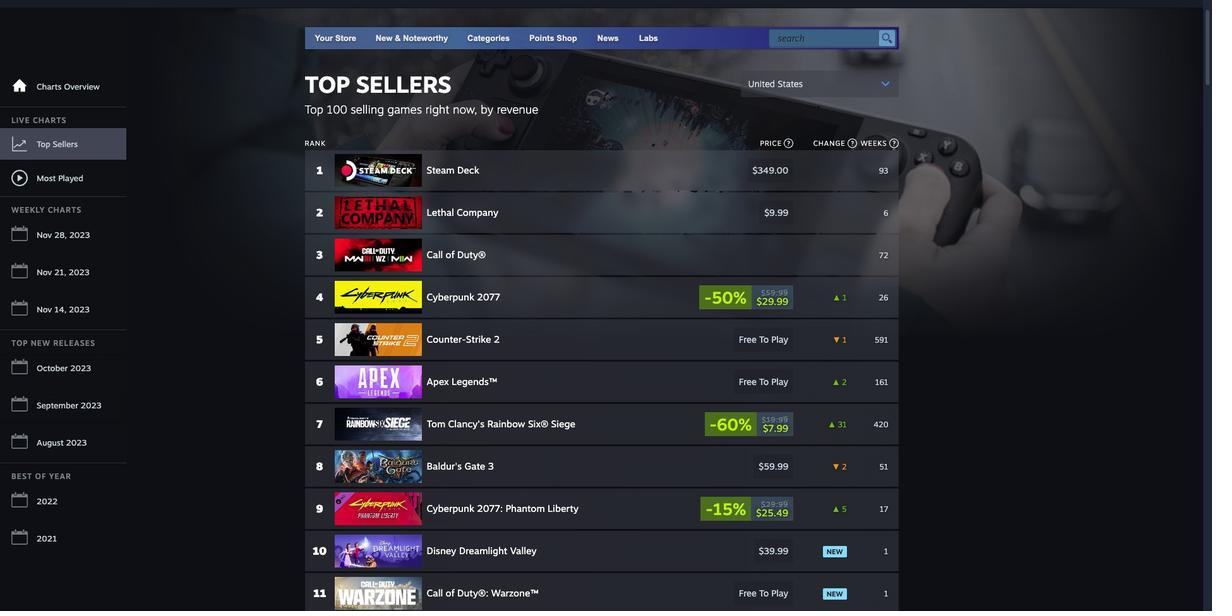 Task type: vqa. For each thing, say whether or not it's contained in the screenshot.
$9.99
yes



Task type: describe. For each thing, give the bounding box(es) containing it.
apex legends™
[[427, 376, 497, 388]]

charts for nov
[[48, 205, 82, 215]]

nov 21, 2023
[[37, 267, 90, 277]]

clancy's
[[448, 418, 485, 430]]

10
[[313, 545, 327, 558]]

gate
[[465, 461, 486, 473]]

of for 3
[[446, 249, 455, 261]]

nov 28, 2023
[[37, 230, 90, 240]]

420
[[874, 420, 889, 429]]

free for 6
[[739, 377, 757, 387]]

nov for nov 14, 2023
[[37, 305, 52, 315]]

- for 50%
[[705, 288, 712, 308]]

best of year
[[11, 472, 71, 482]]

counter-
[[427, 334, 466, 346]]

2023 inside nov 14, 2023 link
[[69, 305, 90, 315]]

▲ up '▲ 31'
[[833, 378, 840, 387]]

store
[[335, 33, 356, 43]]

2023 inside nov 28, 2023 link
[[69, 230, 90, 240]]

tom
[[427, 418, 446, 430]]

most played link
[[0, 162, 126, 194]]

▲ 2
[[833, 378, 847, 387]]

0 vertical spatial top sellers
[[305, 70, 452, 99]]

51
[[880, 462, 889, 472]]

▲ 31
[[829, 420, 847, 429]]

$29.99 inside "$29.99 $25.49"
[[762, 500, 789, 509]]

games
[[388, 102, 422, 116]]

of for 11
[[446, 588, 455, 600]]

counter-strike 2 link
[[335, 324, 655, 356]]

17
[[880, 505, 889, 514]]

new & noteworthy
[[376, 33, 448, 43]]

weeks
[[861, 139, 888, 148]]

apex
[[427, 376, 449, 388]]

played
[[58, 173, 83, 183]]

0 for 2
[[842, 208, 847, 218]]

2022
[[37, 497, 58, 507]]

top new releases
[[11, 339, 95, 348]]

new & noteworthy link
[[376, 33, 448, 43]]

100
[[327, 102, 348, 116]]

2077:
[[477, 503, 503, 515]]

six®
[[528, 418, 549, 430]]

2077
[[477, 291, 501, 303]]

baldur's gate 3
[[427, 461, 494, 473]]

charts overview link
[[0, 70, 126, 104]]

cyberpunk 2077 link
[[335, 281, 655, 314]]

nov 28, 2023 link
[[0, 218, 126, 253]]

steam
[[427, 164, 455, 176]]

search search field
[[778, 30, 876, 47]]

free for 5
[[739, 334, 757, 345]]

most
[[37, 173, 56, 183]]

call for 3
[[427, 249, 443, 261]]

2023 inside september 2023 link
[[81, 401, 102, 411]]

strike
[[466, 334, 491, 346]]

states
[[778, 78, 803, 89]]

591
[[875, 335, 889, 345]]

31
[[838, 420, 847, 429]]

releases
[[53, 339, 95, 348]]

15%
[[713, 499, 747, 520]]

▲ for 50%
[[833, 293, 841, 302]]

october
[[37, 363, 68, 374]]

play for 5
[[772, 334, 789, 345]]

▲ 1
[[833, 293, 847, 302]]

▲ for 60%
[[829, 420, 836, 429]]

▼ for 5
[[833, 335, 841, 345]]

50%
[[712, 288, 747, 308]]

september
[[37, 401, 78, 411]]

call for 11
[[427, 588, 443, 600]]

0 horizontal spatial 6
[[316, 375, 323, 389]]

cyberpunk for -50%
[[427, 291, 475, 303]]

&
[[395, 33, 401, 43]]

top up 100
[[305, 70, 350, 99]]

august
[[37, 438, 64, 448]]

lethal company
[[427, 207, 499, 219]]

0 horizontal spatial 3
[[316, 248, 323, 262]]

72
[[880, 251, 889, 260]]

lethal
[[427, 207, 454, 219]]

dreamlight
[[459, 545, 508, 557]]

$29.99 $25.49
[[757, 500, 789, 519]]

11
[[313, 587, 326, 600]]

free to play for 6
[[739, 377, 789, 387]]

top down live charts
[[37, 139, 50, 149]]

60%
[[717, 415, 752, 435]]

top 100 selling games right now, by revenue
[[305, 102, 539, 116]]

steam deck
[[427, 164, 480, 176]]

lethal company link
[[335, 197, 655, 229]]

free to play for 5
[[739, 334, 789, 345]]

phantom
[[506, 503, 545, 515]]

-15%
[[706, 499, 747, 520]]

-50%
[[705, 288, 747, 308]]

0 for 3
[[842, 251, 847, 260]]

▲ for 15%
[[833, 505, 840, 514]]

nov 14, 2023
[[37, 305, 90, 315]]

points shop link
[[519, 27, 588, 49]]

7
[[317, 418, 323, 431]]

your store link
[[315, 33, 356, 43]]

october 2023
[[37, 363, 91, 374]]

26
[[879, 293, 889, 302]]

right
[[426, 102, 450, 116]]

$39.99
[[759, 546, 789, 557]]

nov for nov 28, 2023
[[37, 230, 52, 240]]

charts for top
[[33, 116, 67, 125]]

disney dreamlight valley link
[[335, 535, 655, 568]]

- for 15%
[[706, 499, 713, 520]]

charts inside 'charts overview' link
[[37, 82, 62, 92]]



Task type: locate. For each thing, give the bounding box(es) containing it.
call of duty®: warzone™ link
[[335, 578, 655, 611]]

categories link
[[468, 33, 510, 43]]

$19.99 $7.99
[[762, 416, 789, 435]]

your
[[315, 33, 333, 43]]

baldur's
[[427, 461, 462, 473]]

2 vertical spatial free
[[739, 588, 757, 599]]

$59.99 right 50% at the right of page
[[762, 289, 789, 297]]

call of duty®: warzone™
[[427, 588, 539, 600]]

categories
[[468, 33, 510, 43]]

1 vertical spatial to
[[760, 377, 769, 387]]

$7.99
[[764, 422, 789, 435]]

2023 right 21,
[[69, 267, 90, 277]]

cyberpunk 2077
[[427, 291, 501, 303]]

0 vertical spatial of
[[446, 249, 455, 261]]

2023
[[69, 230, 90, 240], [69, 267, 90, 277], [69, 305, 90, 315], [70, 363, 91, 374], [81, 401, 102, 411], [66, 438, 87, 448]]

$19.99
[[762, 416, 789, 424]]

2
[[316, 206, 323, 219], [494, 334, 500, 346], [843, 378, 847, 387], [843, 462, 847, 472]]

1 vertical spatial cyberpunk
[[427, 503, 475, 515]]

now,
[[453, 102, 478, 116]]

news
[[598, 33, 619, 43]]

0 vertical spatial $29.99
[[757, 295, 789, 307]]

1 cyberpunk from the top
[[427, 291, 475, 303]]

free to play up $19.99
[[739, 377, 789, 387]]

change
[[814, 139, 846, 148]]

$59.99 for $59.99
[[759, 461, 789, 472]]

play down $39.99
[[772, 588, 789, 599]]

sellers up most played link
[[53, 139, 78, 149]]

new
[[376, 33, 393, 43], [31, 339, 51, 348], [827, 548, 844, 556], [827, 590, 844, 599]]

2 0 from the top
[[842, 208, 847, 218]]

2 play from the top
[[772, 377, 789, 387]]

▲ left the 31
[[829, 420, 836, 429]]

3
[[316, 248, 323, 262], [488, 461, 494, 473]]

0 vertical spatial 0
[[842, 166, 847, 175]]

▼ 2
[[833, 462, 847, 472]]

rank
[[305, 139, 326, 148]]

1 vertical spatial sellers
[[53, 139, 78, 149]]

1 vertical spatial play
[[772, 377, 789, 387]]

3 free to play from the top
[[739, 588, 789, 599]]

0 vertical spatial cyberpunk
[[427, 291, 475, 303]]

$59.99 for $59.99 $29.99
[[762, 289, 789, 297]]

revenue
[[497, 102, 539, 116]]

14,
[[54, 305, 67, 315]]

0 horizontal spatial sellers
[[53, 139, 78, 149]]

1 vertical spatial 0
[[842, 208, 847, 218]]

1 horizontal spatial 6
[[884, 208, 889, 218]]

1 vertical spatial nov
[[37, 267, 52, 277]]

apex legends™ link
[[335, 366, 655, 399]]

october 2023 link
[[0, 351, 126, 386]]

united states
[[749, 78, 803, 89]]

cyberpunk left 2077
[[427, 291, 475, 303]]

2 vertical spatial of
[[446, 588, 455, 600]]

september 2023 link
[[0, 389, 126, 423]]

2 free to play from the top
[[739, 377, 789, 387]]

call left duty®
[[427, 249, 443, 261]]

3 play from the top
[[772, 588, 789, 599]]

161
[[876, 378, 889, 387]]

free to play for 11
[[739, 588, 789, 599]]

$25.49
[[757, 507, 789, 519]]

2022 link
[[0, 485, 126, 520]]

3 nov from the top
[[37, 305, 52, 315]]

siege
[[551, 418, 576, 430]]

play for 6
[[772, 377, 789, 387]]

nov left "28,"
[[37, 230, 52, 240]]

0 vertical spatial free
[[739, 334, 757, 345]]

nov for nov 21, 2023
[[37, 267, 52, 277]]

1 vertical spatial 6
[[316, 375, 323, 389]]

1 free to play from the top
[[739, 334, 789, 345]]

$59.99 down $7.99 on the right of the page
[[759, 461, 789, 472]]

$59.99 $29.99
[[757, 289, 789, 307]]

1 vertical spatial $29.99
[[762, 500, 789, 509]]

duty®:
[[458, 588, 489, 600]]

0 horizontal spatial top sellers
[[37, 139, 78, 149]]

to for 5
[[760, 334, 769, 345]]

sellers inside top sellers link
[[53, 139, 78, 149]]

points
[[530, 33, 555, 43]]

$29.99
[[757, 295, 789, 307], [762, 500, 789, 509]]

free to play down $59.99 $29.99
[[739, 334, 789, 345]]

▲ up ▼ 1
[[833, 293, 841, 302]]

1 horizontal spatial sellers
[[356, 70, 452, 99]]

2023 inside august 2023 link
[[66, 438, 87, 448]]

2023 inside october 2023 link
[[70, 363, 91, 374]]

-60%
[[710, 415, 752, 435]]

2 call from the top
[[427, 588, 443, 600]]

news link
[[588, 27, 629, 49]]

0 vertical spatial charts
[[37, 82, 62, 92]]

0 vertical spatial 3
[[316, 248, 323, 262]]

0 vertical spatial 6
[[884, 208, 889, 218]]

-
[[705, 288, 712, 308], [710, 415, 717, 435], [706, 499, 713, 520]]

charts left overview
[[37, 82, 62, 92]]

2023 right september
[[81, 401, 102, 411]]

top sellers up selling
[[305, 70, 452, 99]]

2023 inside nov 21, 2023 link
[[69, 267, 90, 277]]

$59.99 inside $59.99 $29.99
[[762, 289, 789, 297]]

1 vertical spatial 3
[[488, 461, 494, 473]]

to down $59.99 $29.99
[[760, 334, 769, 345]]

0 for 1
[[842, 166, 847, 175]]

1 play from the top
[[772, 334, 789, 345]]

3 0 from the top
[[842, 251, 847, 260]]

disney dreamlight valley
[[427, 545, 537, 557]]

top left 100
[[305, 102, 324, 116]]

1 vertical spatial top sellers
[[37, 139, 78, 149]]

tom clancy's rainbow six® siege link
[[335, 408, 655, 441]]

cyberpunk 2077: phantom liberty link
[[335, 493, 655, 526]]

2023 down releases
[[70, 363, 91, 374]]

1 vertical spatial of
[[35, 472, 46, 482]]

1 free from the top
[[739, 334, 757, 345]]

play down $59.99 $29.99
[[772, 334, 789, 345]]

charts
[[37, 82, 62, 92], [33, 116, 67, 125], [48, 205, 82, 215]]

▼ up ▲ 2
[[833, 335, 841, 345]]

shop
[[557, 33, 578, 43]]

2 free from the top
[[739, 377, 757, 387]]

cyberpunk 2077: phantom liberty
[[427, 503, 579, 515]]

2 vertical spatial free to play
[[739, 588, 789, 599]]

overview
[[64, 82, 100, 92]]

call inside call of duty® link
[[427, 249, 443, 261]]

1 vertical spatial 5
[[842, 505, 847, 514]]

2 vertical spatial nov
[[37, 305, 52, 315]]

▲
[[833, 293, 841, 302], [833, 378, 840, 387], [829, 420, 836, 429], [833, 505, 840, 514]]

6 up 7
[[316, 375, 323, 389]]

cyberpunk inside 'link'
[[427, 291, 475, 303]]

0 vertical spatial nov
[[37, 230, 52, 240]]

2 vertical spatial 0
[[842, 251, 847, 260]]

legends™
[[452, 376, 497, 388]]

▼ for 8
[[833, 462, 840, 472]]

93
[[880, 166, 889, 175]]

0 vertical spatial sellers
[[356, 70, 452, 99]]

5
[[316, 333, 323, 346], [842, 505, 847, 514]]

2023 right august in the left bottom of the page
[[66, 438, 87, 448]]

3 up 4
[[316, 248, 323, 262]]

nov 21, 2023 link
[[0, 255, 126, 290]]

0 vertical spatial play
[[772, 334, 789, 345]]

to up $19.99
[[760, 377, 769, 387]]

duty®
[[458, 249, 486, 261]]

most played
[[37, 173, 83, 183]]

0 vertical spatial 5
[[316, 333, 323, 346]]

labs
[[639, 33, 659, 43]]

disney
[[427, 545, 457, 557]]

play up $19.99
[[772, 377, 789, 387]]

free to play down $39.99
[[739, 588, 789, 599]]

4
[[316, 291, 323, 304]]

1 to from the top
[[760, 334, 769, 345]]

charts up top sellers link
[[33, 116, 67, 125]]

1 vertical spatial -
[[710, 415, 717, 435]]

1 horizontal spatial top sellers
[[305, 70, 452, 99]]

top sellers link
[[0, 128, 126, 160]]

top sellers down live charts
[[37, 139, 78, 149]]

nov left 21,
[[37, 267, 52, 277]]

charts up the nov 28, 2023
[[48, 205, 82, 215]]

1 vertical spatial free to play
[[739, 377, 789, 387]]

year
[[49, 472, 71, 482]]

free for 11
[[739, 588, 757, 599]]

to for 6
[[760, 377, 769, 387]]

nov left 14,
[[37, 305, 52, 315]]

0 vertical spatial $59.99
[[762, 289, 789, 297]]

call inside call of duty®: warzone™ link
[[427, 588, 443, 600]]

1 horizontal spatial 3
[[488, 461, 494, 473]]

21,
[[54, 267, 66, 277]]

2 nov from the top
[[37, 267, 52, 277]]

call left the duty®:
[[427, 588, 443, 600]]

1
[[317, 164, 323, 177], [843, 293, 847, 302], [843, 335, 847, 345], [885, 547, 889, 556], [885, 589, 889, 599]]

None search field
[[769, 29, 896, 47]]

$29.99 right 50% at the right of page
[[757, 295, 789, 307]]

1 vertical spatial ▼
[[833, 462, 840, 472]]

2023 right "28,"
[[69, 230, 90, 240]]

of
[[446, 249, 455, 261], [35, 472, 46, 482], [446, 588, 455, 600]]

1 0 from the top
[[842, 166, 847, 175]]

rainbow
[[488, 418, 526, 430]]

2 cyberpunk from the top
[[427, 503, 475, 515]]

1 vertical spatial $59.99
[[759, 461, 789, 472]]

cyberpunk for -15%
[[427, 503, 475, 515]]

top up october 2023 link
[[11, 339, 28, 348]]

cyberpunk
[[427, 291, 475, 303], [427, 503, 475, 515]]

0 vertical spatial to
[[760, 334, 769, 345]]

▼ 1
[[833, 335, 847, 345]]

2 to from the top
[[760, 377, 769, 387]]

sellers up games
[[356, 70, 452, 99]]

- for 60%
[[710, 415, 717, 435]]

august 2023
[[37, 438, 87, 448]]

3 right gate
[[488, 461, 494, 473]]

to for 11
[[760, 588, 769, 599]]

labs link
[[629, 27, 669, 49]]

2023 right 14,
[[69, 305, 90, 315]]

price
[[761, 139, 782, 148]]

1 horizontal spatial 5
[[842, 505, 847, 514]]

points shop
[[530, 33, 578, 43]]

$349.00
[[753, 165, 789, 176]]

▼ down '▲ 31'
[[833, 462, 840, 472]]

0 vertical spatial free to play
[[739, 334, 789, 345]]

3 free from the top
[[739, 588, 757, 599]]

0 horizontal spatial 5
[[316, 333, 323, 346]]

by
[[481, 102, 494, 116]]

1 call from the top
[[427, 249, 443, 261]]

of left duty®
[[446, 249, 455, 261]]

august 2023 link
[[0, 426, 126, 461]]

0 vertical spatial call
[[427, 249, 443, 261]]

▲ down ▼ 2
[[833, 505, 840, 514]]

5 down 4
[[316, 333, 323, 346]]

2 vertical spatial charts
[[48, 205, 82, 215]]

6 up 72
[[884, 208, 889, 218]]

play for 11
[[772, 588, 789, 599]]

2 vertical spatial play
[[772, 588, 789, 599]]

live charts
[[11, 116, 67, 125]]

1 vertical spatial call
[[427, 588, 443, 600]]

2 vertical spatial to
[[760, 588, 769, 599]]

$29.99 right 15% on the right
[[762, 500, 789, 509]]

0 vertical spatial -
[[705, 288, 712, 308]]

cyberpunk left 2077:
[[427, 503, 475, 515]]

of right best
[[35, 472, 46, 482]]

to
[[760, 334, 769, 345], [760, 377, 769, 387], [760, 588, 769, 599]]

weekly charts
[[11, 205, 82, 215]]

2 vertical spatial -
[[706, 499, 713, 520]]

0 vertical spatial ▼
[[833, 335, 841, 345]]

1 vertical spatial charts
[[33, 116, 67, 125]]

tom clancy's rainbow six® siege
[[427, 418, 576, 430]]

9
[[316, 502, 323, 516]]

3 to from the top
[[760, 588, 769, 599]]

free to play
[[739, 334, 789, 345], [739, 377, 789, 387], [739, 588, 789, 599]]

of left the duty®:
[[446, 588, 455, 600]]

1 nov from the top
[[37, 230, 52, 240]]

5 left 17
[[842, 505, 847, 514]]

to down $39.99
[[760, 588, 769, 599]]

1 vertical spatial free
[[739, 377, 757, 387]]



